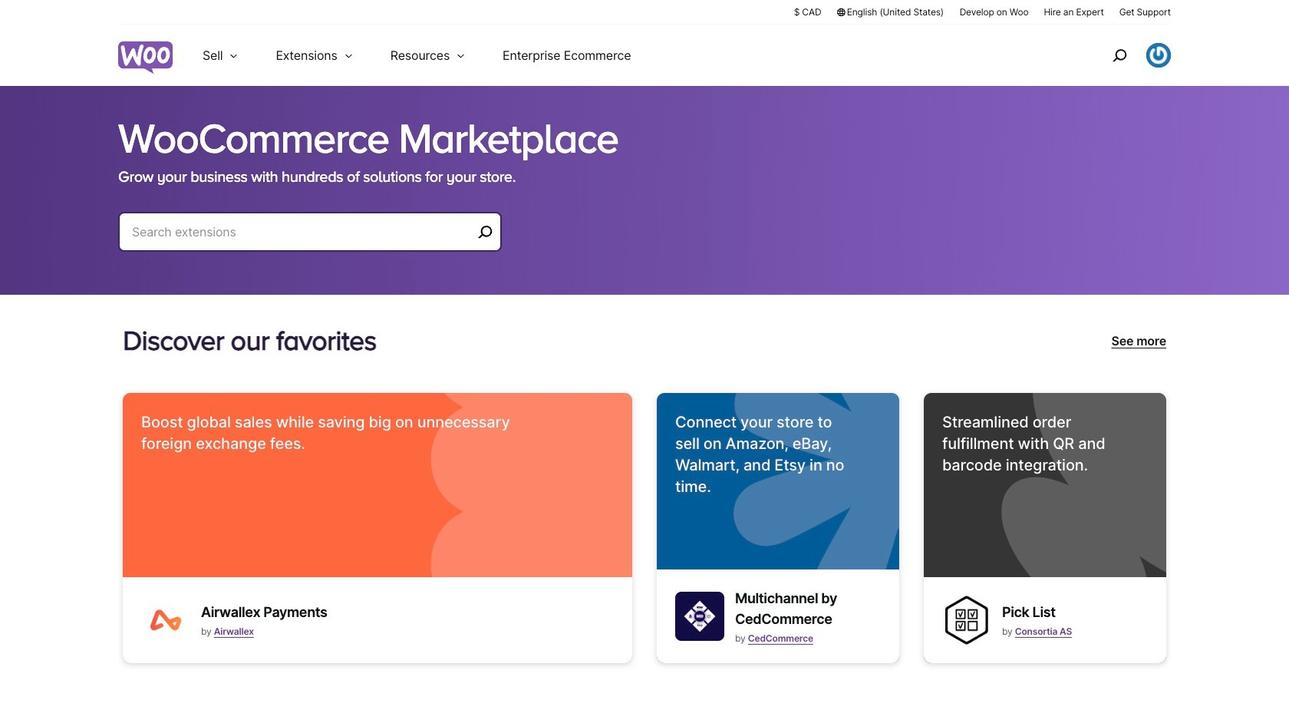 Task type: vqa. For each thing, say whether or not it's contained in the screenshot.
Search extensions SEARCH FIELD
yes



Task type: locate. For each thing, give the bounding box(es) containing it.
open account menu image
[[1147, 43, 1171, 68]]

None search field
[[118, 212, 502, 270]]



Task type: describe. For each thing, give the bounding box(es) containing it.
Search extensions search field
[[132, 221, 473, 243]]

search image
[[1108, 43, 1132, 68]]

service navigation menu element
[[1080, 30, 1171, 80]]



